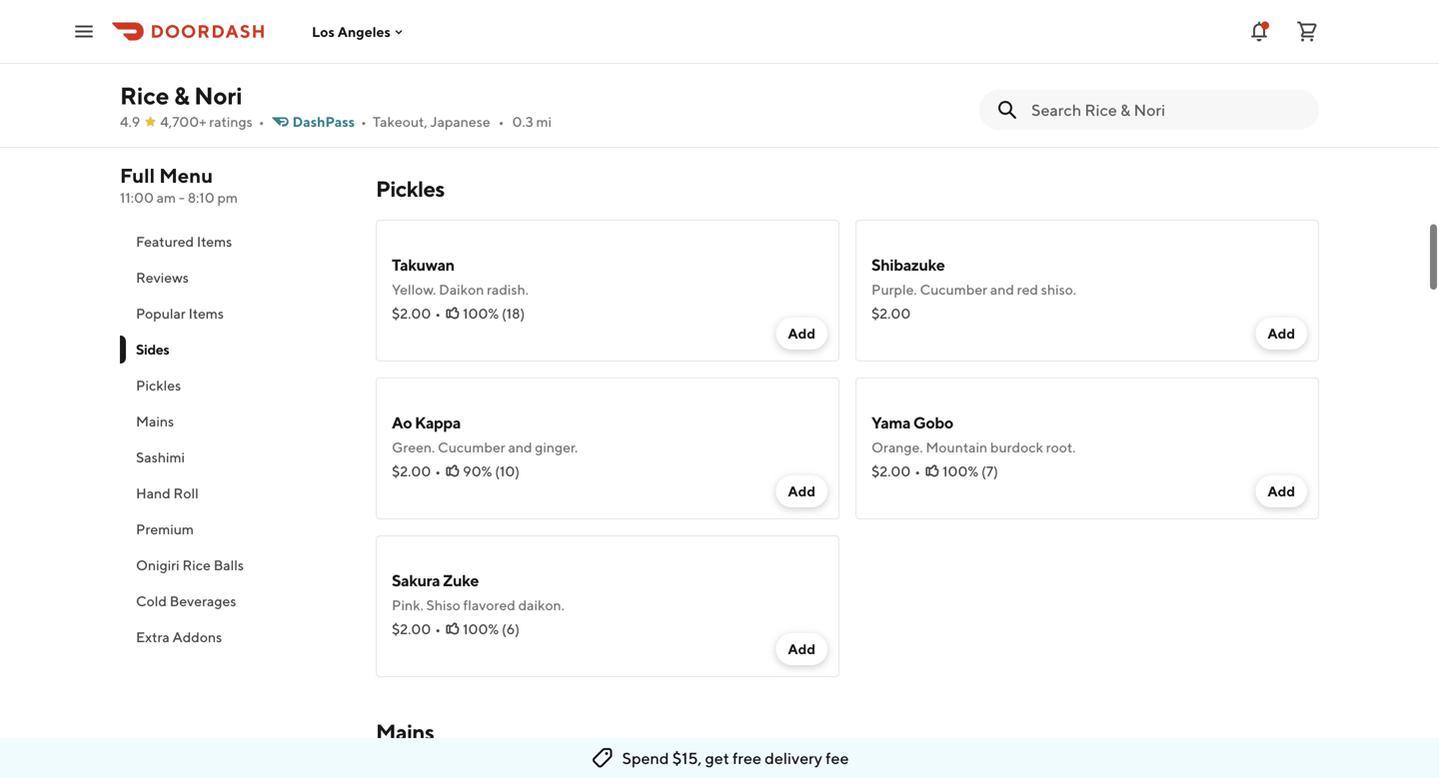 Task type: vqa. For each thing, say whether or not it's contained in the screenshot.
the Roll
yes



Task type: locate. For each thing, give the bounding box(es) containing it.
featured
[[136, 233, 194, 250]]

1 horizontal spatial mains
[[376, 720, 434, 746]]

sashimi button
[[120, 440, 352, 476]]

8:10
[[188, 189, 215, 206]]

mains
[[136, 413, 174, 430], [376, 720, 434, 746]]

takeout, japanese • 0.3 mi
[[373, 113, 552, 130]]

0 vertical spatial pickles
[[376, 176, 445, 202]]

fee
[[826, 749, 849, 768]]

notification bell image
[[1247, 19, 1271, 43]]

$2.00 • for kappa
[[392, 463, 441, 480]]

2 horizontal spatial and
[[990, 281, 1014, 298]]

mains inside button
[[136, 413, 174, 430]]

1 horizontal spatial rice
[[182, 557, 211, 574]]

pickles
[[376, 176, 445, 202], [136, 377, 181, 394]]

rice
[[120, 81, 169, 110], [182, 557, 211, 574]]

items up reviews "button"
[[197, 233, 232, 250]]

pickles down takeout,
[[376, 176, 445, 202]]

spend
[[622, 749, 669, 768]]

dashpass •
[[292, 113, 367, 130]]

• left 0.3
[[498, 113, 504, 130]]

100% for sakura zuke
[[463, 621, 499, 638]]

$2.00 • for gobo
[[872, 463, 921, 480]]

0 horizontal spatial mains
[[136, 413, 174, 430]]

90%
[[463, 463, 492, 480]]

hand
[[136, 485, 171, 502]]

rice left "balls"
[[182, 557, 211, 574]]

roll
[[173, 485, 199, 502]]

11:00
[[120, 189, 154, 206]]

0 vertical spatial cucumber
[[920, 281, 988, 298]]

extra addons button
[[120, 620, 352, 656]]

0 horizontal spatial and
[[447, 53, 471, 70]]

$2.00 down green.
[[392, 463, 431, 480]]

flavored
[[463, 597, 516, 614]]

popular
[[136, 305, 186, 322]]

• down orange.
[[915, 463, 921, 480]]

los angeles button
[[312, 23, 407, 40]]

shibazuke purple. cucumber and red shiso. $2.00 add
[[872, 255, 1295, 342]]

salt.
[[516, 53, 541, 70]]

and right oil
[[447, 53, 471, 70]]

$2.00 • for yellow.
[[392, 305, 441, 322]]

$2.00 • down yellow. on the top left of page
[[392, 305, 441, 322]]

free
[[733, 749, 762, 768]]

add inside shibazuke purple. cucumber and red shiso. $2.00 add
[[1268, 325, 1295, 342]]

cold beverages
[[136, 593, 236, 610]]

and inside truffled edamame olive oil and truffle salt.
[[447, 53, 471, 70]]

0 vertical spatial 100%
[[463, 305, 499, 322]]

0 horizontal spatial cucumber
[[438, 439, 505, 456]]

• right ratings
[[259, 113, 264, 130]]

(7)
[[982, 463, 998, 480]]

premium
[[136, 521, 194, 538]]

add button for sakura zuke
[[776, 634, 828, 666]]

0 horizontal spatial pickles
[[136, 377, 181, 394]]

$2.00 down orange.
[[872, 463, 911, 480]]

$2.00 • down green.
[[392, 463, 441, 480]]

add button for ao kappa
[[776, 476, 828, 508]]

1 vertical spatial items
[[188, 305, 224, 322]]

(10)
[[495, 463, 520, 480]]

$2.00 • down orange.
[[872, 463, 921, 480]]

1 vertical spatial mains
[[376, 720, 434, 746]]

add for ao kappa
[[788, 483, 816, 500]]

$2.00 down the purple.
[[872, 305, 911, 322]]

add button for shibazuke
[[1256, 318, 1307, 350]]

0 vertical spatial and
[[447, 53, 471, 70]]

takuwan yellow. daikon radish.
[[392, 255, 529, 298]]

2 vertical spatial 100%
[[463, 621, 499, 638]]

0 vertical spatial mains
[[136, 413, 174, 430]]

items inside button
[[197, 233, 232, 250]]

featured items button
[[120, 224, 352, 260]]

100% down mountain
[[943, 463, 979, 480]]

0 vertical spatial items
[[197, 233, 232, 250]]

cucumber down shibazuke
[[920, 281, 988, 298]]

1 vertical spatial pickles
[[136, 377, 181, 394]]

100% down flavored
[[463, 621, 499, 638]]

items
[[197, 233, 232, 250], [188, 305, 224, 322]]

and for edamame
[[447, 53, 471, 70]]

gobo
[[913, 413, 953, 432]]

cucumber
[[920, 281, 988, 298], [438, 439, 505, 456]]

and
[[447, 53, 471, 70], [990, 281, 1014, 298], [508, 439, 532, 456]]

100% down daikon
[[463, 305, 499, 322]]

add for sakura zuke
[[788, 641, 816, 658]]

ratings
[[209, 113, 253, 130]]

1 vertical spatial rice
[[182, 557, 211, 574]]

• down daikon
[[435, 305, 441, 322]]

japanese
[[430, 113, 490, 130]]

items inside button
[[188, 305, 224, 322]]

$2.00 • down pink.
[[392, 621, 441, 638]]

takeout,
[[373, 113, 428, 130]]

add for yama gobo
[[1268, 483, 1295, 500]]

cucumber up 90%
[[438, 439, 505, 456]]

and inside ao kappa green. cucumber and ginger.
[[508, 439, 532, 456]]

purple.
[[872, 281, 917, 298]]

1 vertical spatial cucumber
[[438, 439, 505, 456]]

$2.00 • for zuke
[[392, 621, 441, 638]]

4,700+ ratings •
[[160, 113, 264, 130]]

1 vertical spatial and
[[990, 281, 1014, 298]]

full
[[120, 164, 155, 187]]

truffled
[[392, 27, 447, 46]]

$2.00 down pink.
[[392, 621, 431, 638]]

1 horizontal spatial and
[[508, 439, 532, 456]]

green.
[[392, 439, 435, 456]]

$2.00 down yellow. on the top left of page
[[392, 305, 431, 322]]

mountain
[[926, 439, 988, 456]]

full menu 11:00 am - 8:10 pm
[[120, 164, 238, 206]]

$2.00 for ao kappa
[[392, 463, 431, 480]]

$2.00
[[392, 305, 431, 322], [872, 305, 911, 322], [392, 463, 431, 480], [872, 463, 911, 480], [392, 621, 431, 638]]

extra addons
[[136, 629, 222, 646]]

rice up the 4.9
[[120, 81, 169, 110]]

onigiri
[[136, 557, 180, 574]]

0 vertical spatial rice
[[120, 81, 169, 110]]

and left red
[[990, 281, 1014, 298]]

1 horizontal spatial cucumber
[[920, 281, 988, 298]]

1 vertical spatial 100%
[[943, 463, 979, 480]]

rice & nori
[[120, 81, 242, 110]]

pickles down sides
[[136, 377, 181, 394]]

items right popular
[[188, 305, 224, 322]]

ginger.
[[535, 439, 578, 456]]

$2.00 for sakura zuke
[[392, 621, 431, 638]]

cucumber inside shibazuke purple. cucumber and red shiso. $2.00 add
[[920, 281, 988, 298]]

0 items, open order cart image
[[1295, 19, 1319, 43]]

2 vertical spatial and
[[508, 439, 532, 456]]

shibazuke
[[872, 255, 945, 274]]

yellow.
[[392, 281, 436, 298]]

red
[[1017, 281, 1038, 298]]

add
[[788, 325, 816, 342], [1268, 325, 1295, 342], [788, 483, 816, 500], [1268, 483, 1295, 500], [788, 641, 816, 658]]

• left takeout,
[[361, 113, 367, 130]]

open menu image
[[72, 19, 96, 43]]

and up (10)
[[508, 439, 532, 456]]

• left 90%
[[435, 463, 441, 480]]

100%
[[463, 305, 499, 322], [943, 463, 979, 480], [463, 621, 499, 638]]

add button for takuwan
[[776, 318, 828, 350]]



Task type: describe. For each thing, give the bounding box(es) containing it.
items for popular items
[[188, 305, 224, 322]]

pickles inside button
[[136, 377, 181, 394]]

(6)
[[502, 621, 520, 638]]

get
[[705, 749, 729, 768]]

pickles button
[[120, 368, 352, 404]]

add for takuwan
[[788, 325, 816, 342]]

$15,
[[672, 749, 702, 768]]

spend $15, get free delivery fee
[[622, 749, 849, 768]]

sashimi
[[136, 449, 185, 466]]

yama
[[872, 413, 911, 432]]

&
[[174, 81, 189, 110]]

pink.
[[392, 597, 424, 614]]

daikon
[[439, 281, 484, 298]]

edamame
[[450, 27, 522, 46]]

100% for takuwan
[[463, 305, 499, 322]]

100% for yama gobo
[[943, 463, 979, 480]]

mi
[[536, 113, 552, 130]]

$2.00 for takuwan
[[392, 305, 431, 322]]

cold
[[136, 593, 167, 610]]

sides
[[136, 341, 169, 358]]

ao kappa green. cucumber and ginger.
[[392, 413, 578, 456]]

popular items button
[[120, 296, 352, 332]]

• down "shiso"
[[435, 621, 441, 638]]

beverages
[[170, 593, 236, 610]]

5 hand roll set image
[[698, 764, 840, 779]]

dashpass
[[292, 113, 355, 130]]

balls
[[214, 557, 244, 574]]

and for kappa
[[508, 439, 532, 456]]

-
[[179, 189, 185, 206]]

takuwan
[[392, 255, 455, 274]]

cucumber inside ao kappa green. cucumber and ginger.
[[438, 439, 505, 456]]

90% (10)
[[463, 463, 520, 480]]

daikon.
[[518, 597, 565, 614]]

0.3
[[512, 113, 533, 130]]

add button for yama gobo
[[1256, 476, 1307, 508]]

reviews
[[136, 269, 189, 286]]

4.9
[[120, 113, 140, 130]]

0 horizontal spatial rice
[[120, 81, 169, 110]]

popular items
[[136, 305, 224, 322]]

yama gobo orange. mountain burdock root.
[[872, 413, 1076, 456]]

onigiri rice balls button
[[120, 548, 352, 584]]

hand roll
[[136, 485, 199, 502]]

olive
[[392, 53, 426, 70]]

onigiri rice balls
[[136, 557, 244, 574]]

shiso
[[426, 597, 461, 614]]

reviews button
[[120, 260, 352, 296]]

kappa
[[415, 413, 461, 432]]

and inside shibazuke purple. cucumber and red shiso. $2.00 add
[[990, 281, 1014, 298]]

truffled edamame olive oil and truffle salt.
[[392, 27, 541, 70]]

premium button
[[120, 512, 352, 548]]

menu
[[159, 164, 213, 187]]

100% (7)
[[943, 463, 998, 480]]

Item Search search field
[[1031, 99, 1303, 121]]

los
[[312, 23, 335, 40]]

100% (18)
[[463, 305, 525, 322]]

root.
[[1046, 439, 1076, 456]]

am
[[157, 189, 176, 206]]

featured items
[[136, 233, 232, 250]]

items for featured items
[[197, 233, 232, 250]]

burdock
[[990, 439, 1043, 456]]

(18)
[[502, 305, 525, 322]]

delivery
[[765, 749, 823, 768]]

sakura
[[392, 571, 440, 590]]

addons
[[172, 629, 222, 646]]

ao
[[392, 413, 412, 432]]

angeles
[[338, 23, 391, 40]]

$2.00 inside shibazuke purple. cucumber and red shiso. $2.00 add
[[872, 305, 911, 322]]

zuke
[[443, 571, 479, 590]]

los angeles
[[312, 23, 391, 40]]

cold beverages button
[[120, 584, 352, 620]]

orange.
[[872, 439, 923, 456]]

hand roll button
[[120, 476, 352, 512]]

nori
[[194, 81, 242, 110]]

radish.
[[487, 281, 529, 298]]

shiso.
[[1041, 281, 1077, 298]]

mains button
[[120, 404, 352, 440]]

extra
[[136, 629, 170, 646]]

100% (6)
[[463, 621, 520, 638]]

4,700+
[[160, 113, 206, 130]]

sakura zuke pink. shiso flavored daikon.
[[392, 571, 565, 614]]

1 horizontal spatial pickles
[[376, 176, 445, 202]]

pm
[[217, 189, 238, 206]]

$2.00 for yama gobo
[[872, 463, 911, 480]]

truffle
[[474, 53, 513, 70]]

oil
[[429, 53, 444, 70]]

rice inside button
[[182, 557, 211, 574]]



